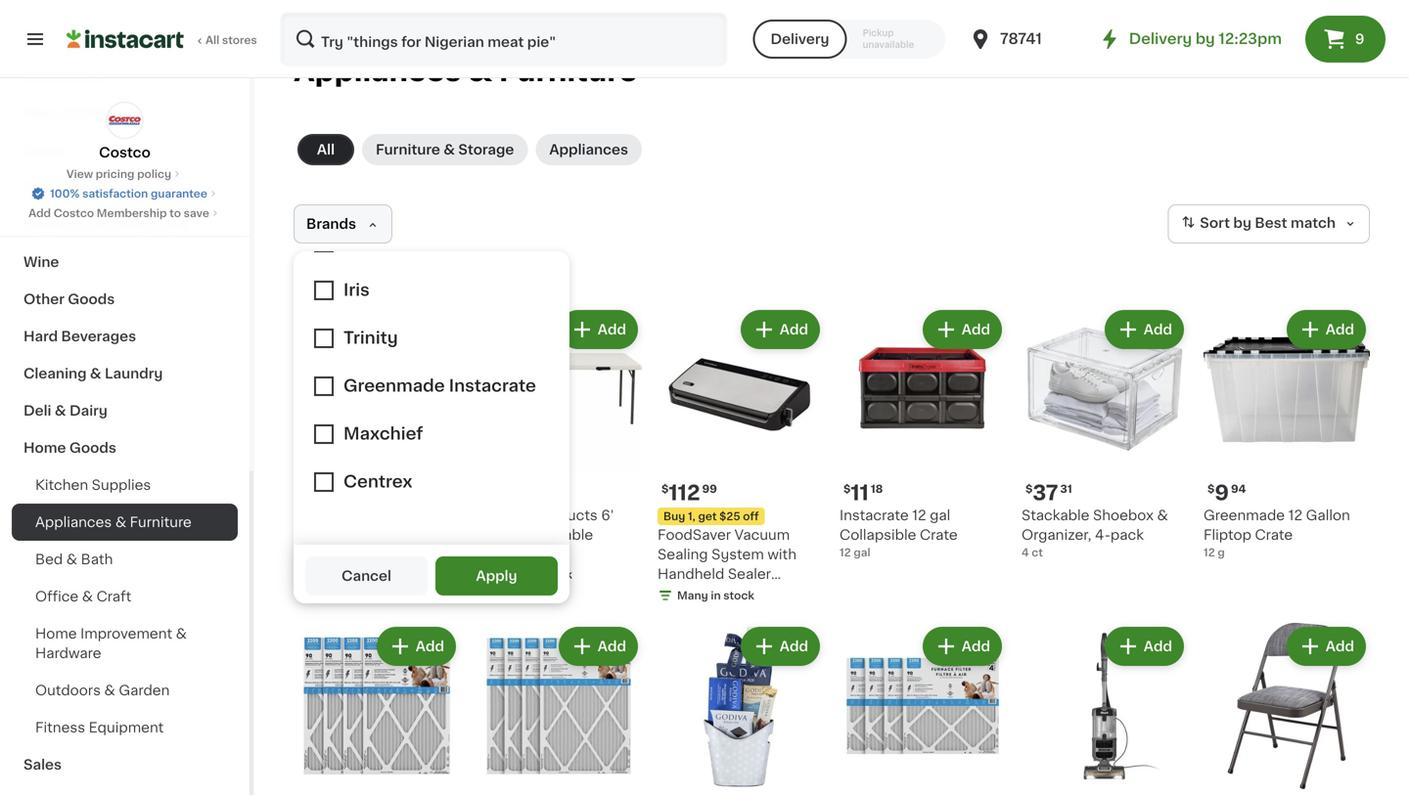 Task type: describe. For each thing, give the bounding box(es) containing it.
1 vertical spatial 27
[[353, 567, 366, 578]]

furniture & storage
[[376, 143, 514, 157]]

$ 37 31
[[1026, 483, 1072, 504]]

9 inside button
[[1355, 32, 1365, 46]]

instacart logo image
[[67, 27, 184, 51]]

equipment
[[89, 721, 164, 735]]

1 horizontal spatial furniture
[[376, 143, 440, 157]]

37
[[1033, 483, 1058, 504]]

cleaning
[[23, 367, 87, 381]]

outdoors & garden
[[35, 684, 170, 698]]

greenmade for crate
[[1204, 509, 1285, 523]]

stackable
[[1022, 509, 1090, 523]]

paper goods link
[[12, 169, 238, 206]]

vacuum
[[735, 528, 790, 542]]

1 vertical spatial appliances & furniture
[[35, 516, 192, 529]]

product group containing 112
[[658, 306, 824, 608]]

pack
[[1111, 528, 1144, 542]]

100% satisfaction guarantee
[[50, 188, 207, 199]]

dairy
[[69, 404, 108, 418]]

bath
[[81, 553, 113, 567]]

$ 11 18
[[844, 483, 883, 504]]

yellow
[[364, 548, 408, 562]]

costco link
[[99, 102, 151, 162]]

0 vertical spatial gal
[[930, 509, 951, 523]]

guarantee
[[151, 188, 207, 199]]

all stores link
[[67, 12, 258, 67]]

6'
[[601, 509, 614, 523]]

with inside foodsaver vacuum sealing system with handheld sealer attachment
[[768, 548, 797, 562]]

12 right "instacrate" in the bottom of the page
[[912, 509, 926, 523]]

in
[[509, 528, 522, 542]]

& inside home improvement & hardware
[[176, 627, 187, 641]]

sales
[[23, 758, 62, 772]]

by for delivery
[[1196, 32, 1215, 46]]

with inside greenmade storage bin with lid, 27 gallon, black and yellow box, pack, 27 gal
[[294, 528, 323, 542]]

best
[[1255, 216, 1287, 230]]

fitness equipment link
[[12, 710, 238, 747]]

product group containing 37
[[1022, 306, 1188, 561]]

wine link
[[12, 244, 238, 281]]

by for sort
[[1234, 216, 1252, 230]]

products
[[535, 509, 598, 523]]

appliances inside appliances & furniture link
[[35, 516, 112, 529]]

94
[[1231, 484, 1246, 495]]

costco inside the add costco membership to save link
[[54, 208, 94, 219]]

0 horizontal spatial furniture
[[130, 516, 192, 529]]

lifetime
[[476, 509, 532, 523]]

service type group
[[753, 20, 945, 59]]

78741
[[1000, 32, 1042, 46]]

stock for greenmade storage bin with lid, 27 gallon, black and yellow
[[359, 587, 390, 597]]

system
[[712, 548, 764, 562]]

other goods
[[23, 293, 115, 306]]

craft
[[96, 590, 131, 604]]

satisfaction
[[82, 188, 148, 199]]

$72.99 element
[[476, 481, 642, 506]]

instacrate 12 gal collapsible crate 12 gal
[[840, 509, 958, 558]]

home for home goods
[[23, 441, 66, 455]]

goods for other goods
[[68, 293, 115, 306]]

18 inside 11 18
[[325, 484, 337, 495]]

liquor link
[[12, 132, 238, 169]]

electronics
[[23, 69, 103, 83]]

collapsible
[[840, 528, 916, 542]]

crate for 9
[[1255, 528, 1293, 542]]

12 down collapsible
[[840, 548, 851, 558]]

1 11 from the left
[[305, 483, 323, 504]]

buy 1, get $25 off
[[664, 511, 759, 522]]

many in stock for greenmade storage bin with lid, 27 gallon, black and yellow
[[313, 587, 390, 597]]

kitchen
[[35, 479, 88, 492]]

wine
[[23, 255, 59, 269]]

$25
[[719, 511, 740, 522]]

in for lifetime products 6' fold in half table
[[529, 570, 539, 580]]

stock for lifetime products 6' fold in half table
[[541, 570, 572, 580]]

1 horizontal spatial appliances & furniture
[[294, 57, 637, 85]]

& inside stackable shoebox & organizer, 4-pack 4 ct
[[1157, 509, 1168, 523]]

view pricing policy
[[66, 169, 171, 180]]

fliptop
[[1204, 528, 1252, 542]]

delivery by 12:23pm link
[[1098, 27, 1282, 51]]

delivery for delivery
[[771, 32, 829, 46]]

hardware
[[35, 647, 101, 661]]

gal inside greenmade storage bin with lid, 27 gallon, black and yellow box, pack, 27 gal
[[369, 567, 385, 578]]

office & craft
[[35, 590, 131, 604]]

and
[[335, 548, 361, 562]]

home improvement & hardware
[[35, 627, 187, 661]]

office
[[35, 590, 79, 604]]

gallon,
[[374, 528, 421, 542]]

sort by
[[1200, 216, 1252, 230]]

view pricing policy link
[[66, 166, 183, 182]]

garden
[[119, 684, 170, 698]]

2 11 from the left
[[851, 483, 869, 504]]

brands button
[[294, 205, 392, 244]]

paper goods
[[23, 181, 115, 195]]

other
[[23, 293, 64, 306]]

greenmade storage bin with lid, 27 gallon, black and yellow box, pack, 27 gal
[[294, 509, 458, 578]]

improvement
[[80, 627, 172, 641]]

$ for 11
[[844, 484, 851, 495]]

hard beverages link
[[12, 318, 238, 355]]

cancel button
[[305, 557, 428, 596]]

appliances link
[[536, 134, 642, 165]]

all for all
[[317, 143, 335, 157]]

gallon
[[1306, 509, 1350, 523]]

health
[[23, 218, 70, 232]]

health & personal care
[[23, 218, 188, 232]]

best match
[[1255, 216, 1336, 230]]

bed & bath
[[35, 553, 113, 567]]

4
[[1022, 548, 1029, 558]]

kitchen supplies
[[35, 479, 151, 492]]

lifetime products 6' fold in half table
[[476, 509, 614, 542]]

Search field
[[282, 14, 726, 65]]

goods for home goods
[[69, 441, 116, 455]]

apply
[[476, 570, 517, 583]]

delivery button
[[753, 20, 847, 59]]

0 vertical spatial costco
[[99, 146, 151, 160]]



Task type: locate. For each thing, give the bounding box(es) containing it.
in right apply
[[529, 570, 539, 580]]

with up black
[[294, 528, 323, 542]]

cider
[[75, 107, 114, 120]]

0 horizontal spatial costco
[[54, 208, 94, 219]]

0 vertical spatial 27
[[354, 528, 370, 542]]

11 up "instacrate" in the bottom of the page
[[851, 483, 869, 504]]

sealer
[[728, 568, 771, 581]]

0 vertical spatial by
[[1196, 32, 1215, 46]]

2 horizontal spatial furniture
[[499, 57, 637, 85]]

home inside home improvement & hardware
[[35, 627, 77, 641]]

1 vertical spatial all
[[317, 143, 335, 157]]

crate right fliptop on the bottom right of the page
[[1255, 528, 1293, 542]]

0 horizontal spatial 18
[[325, 484, 337, 495]]

all for all stores
[[206, 35, 219, 46]]

greenmade up fliptop on the bottom right of the page
[[1204, 509, 1285, 523]]

greenmade 12 gallon fliptop crate 12 g
[[1204, 509, 1350, 558]]

&
[[468, 57, 492, 85], [60, 107, 71, 120], [444, 143, 455, 157], [74, 218, 85, 232], [90, 367, 101, 381], [55, 404, 66, 418], [1157, 509, 1168, 523], [115, 516, 126, 529], [66, 553, 77, 567], [82, 590, 93, 604], [176, 627, 187, 641], [104, 684, 115, 698]]

$ 112 99
[[662, 483, 717, 504]]

stock inside "product" group
[[723, 591, 754, 601]]

1 vertical spatial with
[[768, 548, 797, 562]]

stackable shoebox & organizer, 4-pack 4 ct
[[1022, 509, 1168, 558]]

add costco membership to save
[[28, 208, 209, 219]]

home goods
[[23, 441, 116, 455]]

bed
[[35, 553, 63, 567]]

0 horizontal spatial appliances
[[35, 516, 112, 529]]

1 horizontal spatial with
[[768, 548, 797, 562]]

goods up beverages
[[68, 293, 115, 306]]

12 left 'g'
[[1204, 548, 1215, 558]]

save
[[184, 208, 209, 219]]

outdoors & garden link
[[12, 672, 238, 710]]

many down "pack,"
[[313, 587, 344, 597]]

in down handheld
[[711, 591, 721, 601]]

2 18 from the left
[[871, 484, 883, 495]]

with down vacuum
[[768, 548, 797, 562]]

0 horizontal spatial crate
[[920, 528, 958, 542]]

0 vertical spatial goods
[[68, 181, 115, 195]]

1 18 from the left
[[325, 484, 337, 495]]

0 horizontal spatial many in stock
[[313, 587, 390, 597]]

goods inside 'link'
[[68, 293, 115, 306]]

0 vertical spatial appliances
[[294, 57, 461, 85]]

many down handheld
[[677, 591, 708, 601]]

1 horizontal spatial by
[[1234, 216, 1252, 230]]

pack,
[[320, 567, 351, 578]]

1 vertical spatial furniture
[[376, 143, 440, 157]]

1 horizontal spatial crate
[[1255, 528, 1293, 542]]

in for greenmade storage bin with lid, 27 gallon, black and yellow
[[347, 587, 357, 597]]

many in stock for lifetime products 6' fold in half table
[[495, 570, 572, 580]]

11 up black
[[305, 483, 323, 504]]

1 vertical spatial goods
[[68, 293, 115, 306]]

add costco membership to save link
[[28, 206, 221, 221]]

$ inside $ 9 94
[[1208, 484, 1215, 495]]

1 horizontal spatial storage
[[458, 143, 514, 157]]

deli & dairy link
[[12, 392, 238, 430]]

add
[[28, 208, 51, 219], [598, 323, 626, 337], [780, 323, 808, 337], [962, 323, 990, 337], [1144, 323, 1172, 337], [1326, 323, 1354, 337], [416, 640, 444, 654], [598, 640, 626, 654], [780, 640, 808, 654], [962, 640, 990, 654], [1144, 640, 1172, 654], [1326, 640, 1354, 654]]

1 horizontal spatial greenmade
[[1204, 509, 1285, 523]]

100%
[[50, 188, 80, 199]]

1 $ from the left
[[662, 484, 669, 495]]

greenmade up the lid,
[[294, 509, 375, 523]]

27 right the lid,
[[354, 528, 370, 542]]

1,
[[688, 511, 696, 522]]

0 horizontal spatial all
[[206, 35, 219, 46]]

home for home improvement & hardware
[[35, 627, 77, 641]]

3 $ from the left
[[1026, 484, 1033, 495]]

delivery for delivery by 12:23pm
[[1129, 32, 1192, 46]]

crate inside greenmade 12 gallon fliptop crate 12 g
[[1255, 528, 1293, 542]]

$ inside "$ 112 99"
[[662, 484, 669, 495]]

policy
[[137, 169, 171, 180]]

paper
[[23, 181, 65, 195]]

kitchen supplies link
[[12, 467, 238, 504]]

buy
[[664, 511, 685, 522]]

2 horizontal spatial appliances
[[549, 143, 628, 157]]

0 vertical spatial furniture
[[499, 57, 637, 85]]

1 horizontal spatial in
[[529, 570, 539, 580]]

appliances & furniture up furniture & storage
[[294, 57, 637, 85]]

$ up "buy"
[[662, 484, 669, 495]]

many in stock down (47)
[[495, 570, 572, 580]]

1 vertical spatial home
[[35, 627, 77, 641]]

home down deli in the left of the page
[[23, 441, 66, 455]]

78741 button
[[969, 12, 1086, 67]]

storage
[[458, 143, 514, 157], [378, 509, 432, 523]]

other goods link
[[12, 281, 238, 318]]

27 down and
[[353, 567, 366, 578]]

many for greenmade storage bin with lid, 27 gallon, black and yellow
[[313, 587, 344, 597]]

1 horizontal spatial delivery
[[1129, 32, 1192, 46]]

gal
[[930, 509, 951, 523], [854, 548, 871, 558], [369, 567, 385, 578]]

delivery inside button
[[771, 32, 829, 46]]

membership
[[97, 208, 167, 219]]

& inside 'link'
[[66, 553, 77, 567]]

cleaning & laundry
[[23, 367, 163, 381]]

1 horizontal spatial many in stock
[[495, 570, 572, 580]]

$ inside $ 11 18
[[844, 484, 851, 495]]

personal
[[89, 218, 150, 232]]

bin
[[436, 509, 458, 523]]

appliances & furniture down supplies
[[35, 516, 192, 529]]

1 vertical spatial appliances
[[549, 143, 628, 157]]

0 vertical spatial appliances & furniture
[[294, 57, 637, 85]]

many in stock down handheld
[[677, 591, 754, 601]]

pricing
[[96, 169, 134, 180]]

many down the in
[[495, 570, 526, 580]]

Best match Sort by field
[[1168, 205, 1370, 244]]

beverages
[[61, 330, 136, 344]]

many in stock down cancel
[[313, 587, 390, 597]]

brands
[[306, 217, 356, 231]]

appliances inside appliances 'link'
[[549, 143, 628, 157]]

$ for 37
[[1026, 484, 1033, 495]]

0 horizontal spatial with
[[294, 528, 323, 542]]

2 vertical spatial gal
[[369, 567, 385, 578]]

costco logo image
[[106, 102, 143, 139]]

(47)
[[548, 550, 569, 561]]

fold
[[476, 528, 505, 542]]

0 vertical spatial 9
[[1355, 32, 1365, 46]]

0 vertical spatial storage
[[458, 143, 514, 157]]

1 vertical spatial 9
[[1215, 483, 1229, 504]]

1 vertical spatial by
[[1234, 216, 1252, 230]]

furniture up appliances 'link'
[[499, 57, 637, 85]]

stock down cancel
[[359, 587, 390, 597]]

hard beverages
[[23, 330, 136, 344]]

greenmade inside greenmade storage bin with lid, 27 gallon, black and yellow box, pack, 27 gal
[[294, 509, 375, 523]]

crate for 11
[[920, 528, 958, 542]]

1 horizontal spatial gal
[[854, 548, 871, 558]]

beer & cider link
[[12, 95, 238, 132]]

$ for 112
[[662, 484, 669, 495]]

goods
[[68, 181, 115, 195], [68, 293, 115, 306], [69, 441, 116, 455]]

home up hardware
[[35, 627, 77, 641]]

1 horizontal spatial costco
[[99, 146, 151, 160]]

crate inside instacrate 12 gal collapsible crate 12 gal
[[920, 528, 958, 542]]

1 crate from the left
[[920, 528, 958, 542]]

12 left gallon
[[1289, 509, 1303, 523]]

gal down yellow
[[369, 567, 385, 578]]

deli & dairy
[[23, 404, 108, 418]]

g
[[1218, 548, 1225, 558]]

1 horizontal spatial stock
[[541, 570, 572, 580]]

furniture down kitchen supplies link
[[130, 516, 192, 529]]

all link
[[298, 134, 354, 165]]

goods for paper goods
[[68, 181, 115, 195]]

1 horizontal spatial many
[[495, 570, 526, 580]]

appliances
[[294, 57, 461, 85], [549, 143, 628, 157], [35, 516, 112, 529]]

all up the brands
[[317, 143, 335, 157]]

0 horizontal spatial 9
[[1215, 483, 1229, 504]]

0 horizontal spatial appliances & furniture
[[35, 516, 192, 529]]

gal right "instacrate" in the bottom of the page
[[930, 509, 951, 523]]

4-
[[1095, 528, 1111, 542]]

1 horizontal spatial all
[[317, 143, 335, 157]]

0 horizontal spatial storage
[[378, 509, 432, 523]]

18 up the lid,
[[325, 484, 337, 495]]

0 horizontal spatial 11
[[305, 483, 323, 504]]

4 $ from the left
[[1208, 484, 1215, 495]]

2 greenmade from the left
[[1204, 509, 1285, 523]]

2 vertical spatial furniture
[[130, 516, 192, 529]]

1 vertical spatial storage
[[378, 509, 432, 523]]

1 greenmade from the left
[[294, 509, 375, 523]]

2 crate from the left
[[1255, 528, 1293, 542]]

0 horizontal spatial stock
[[359, 587, 390, 597]]

1 horizontal spatial 9
[[1355, 32, 1365, 46]]

1 horizontal spatial 11
[[851, 483, 869, 504]]

1 horizontal spatial 18
[[871, 484, 883, 495]]

costco down 100%
[[54, 208, 94, 219]]

9 button
[[1306, 16, 1386, 63]]

all
[[206, 35, 219, 46], [317, 143, 335, 157]]

1 horizontal spatial appliances
[[294, 57, 461, 85]]

crate right collapsible
[[920, 528, 958, 542]]

gal down collapsible
[[854, 548, 871, 558]]

furniture & storage link
[[362, 134, 528, 165]]

all left stores
[[206, 35, 219, 46]]

by left 12:23pm
[[1196, 32, 1215, 46]]

furniture right all link
[[376, 143, 440, 157]]

★★★★★
[[476, 547, 544, 561], [476, 547, 544, 561]]

2 horizontal spatial gal
[[930, 509, 951, 523]]

furniture
[[499, 57, 637, 85], [376, 143, 440, 157], [130, 516, 192, 529]]

delivery by 12:23pm
[[1129, 32, 1282, 46]]

many for lifetime products 6' fold in half table
[[495, 570, 526, 580]]

12:23pm
[[1219, 32, 1282, 46]]

$ for 9
[[1208, 484, 1215, 495]]

goods down the view
[[68, 181, 115, 195]]

stock
[[541, 570, 572, 580], [359, 587, 390, 597], [723, 591, 754, 601]]

0 horizontal spatial many
[[313, 587, 344, 597]]

18 inside $ 11 18
[[871, 484, 883, 495]]

storage inside greenmade storage bin with lid, 27 gallon, black and yellow box, pack, 27 gal
[[378, 509, 432, 523]]

in inside "product" group
[[711, 591, 721, 601]]

instacrate
[[840, 509, 909, 523]]

2 horizontal spatial stock
[[723, 591, 754, 601]]

0 vertical spatial with
[[294, 528, 323, 542]]

greenmade for lid,
[[294, 509, 375, 523]]

table
[[557, 528, 593, 542]]

2 horizontal spatial in
[[711, 591, 721, 601]]

2 vertical spatial appliances
[[35, 516, 112, 529]]

goods up the kitchen supplies
[[69, 441, 116, 455]]

sales link
[[12, 747, 238, 784]]

stock down sealer
[[723, 591, 754, 601]]

$ left 31
[[1026, 484, 1033, 495]]

deli
[[23, 404, 51, 418]]

by right sort
[[1234, 216, 1252, 230]]

2 $ from the left
[[844, 484, 851, 495]]

cleaning & laundry link
[[12, 355, 238, 392]]

product group
[[294, 306, 460, 604], [476, 306, 642, 587], [658, 306, 824, 608], [840, 306, 1006, 561], [1022, 306, 1188, 561], [1204, 306, 1370, 561], [294, 623, 460, 796], [476, 623, 642, 796], [658, 623, 824, 796], [840, 623, 1006, 796], [1022, 623, 1188, 796], [1204, 623, 1370, 796]]

9 inside "product" group
[[1215, 483, 1229, 504]]

$ left the '94'
[[1208, 484, 1215, 495]]

0 vertical spatial all
[[206, 35, 219, 46]]

1 vertical spatial gal
[[854, 548, 871, 558]]

in down cancel
[[347, 587, 357, 597]]

with
[[294, 528, 323, 542], [768, 548, 797, 562]]

costco up view pricing policy link at the top of page
[[99, 146, 151, 160]]

0 horizontal spatial gal
[[369, 567, 385, 578]]

appliances & furniture link
[[12, 504, 238, 541]]

0 horizontal spatial by
[[1196, 32, 1215, 46]]

None search field
[[280, 12, 728, 67]]

2 vertical spatial goods
[[69, 441, 116, 455]]

0 horizontal spatial greenmade
[[294, 509, 375, 523]]

product group containing 9
[[1204, 306, 1370, 561]]

crate
[[920, 528, 958, 542], [1255, 528, 1293, 542]]

greenmade inside greenmade 12 gallon fliptop crate 12 g
[[1204, 509, 1285, 523]]

care
[[154, 218, 188, 232]]

2 horizontal spatial many in stock
[[677, 591, 754, 601]]

box,
[[294, 567, 318, 578]]

0 vertical spatial home
[[23, 441, 66, 455]]

get
[[698, 511, 717, 522]]

$ inside $ 37 31
[[1026, 484, 1033, 495]]

beer & cider
[[23, 107, 114, 120]]

2 horizontal spatial many
[[677, 591, 708, 601]]

match
[[1291, 216, 1336, 230]]

organizer,
[[1022, 528, 1092, 542]]

100% satisfaction guarantee button
[[30, 182, 219, 202]]

black
[[294, 548, 331, 562]]

fitness
[[35, 721, 85, 735]]

0 horizontal spatial in
[[347, 587, 357, 597]]

18 up "instacrate" in the bottom of the page
[[871, 484, 883, 495]]

112
[[669, 483, 700, 504]]

by
[[1196, 32, 1215, 46], [1234, 216, 1252, 230]]

1 vertical spatial costco
[[54, 208, 94, 219]]

to
[[169, 208, 181, 219]]

$ up "instacrate" in the bottom of the page
[[844, 484, 851, 495]]

stock down (47)
[[541, 570, 572, 580]]

0 horizontal spatial delivery
[[771, 32, 829, 46]]

by inside field
[[1234, 216, 1252, 230]]



Task type: vqa. For each thing, say whether or not it's contained in the screenshot.
subtotal
no



